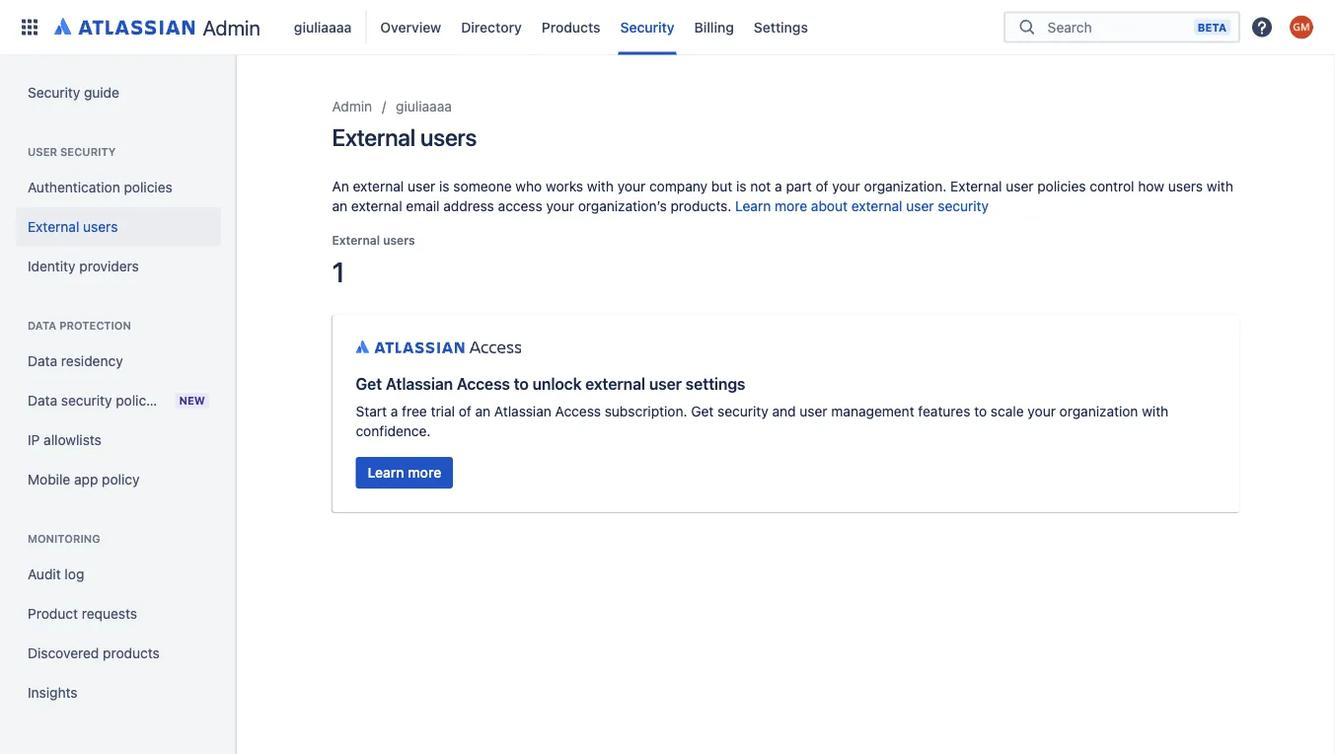 Task type: describe. For each thing, give the bounding box(es) containing it.
toggle navigation image
[[217, 79, 261, 118]]

user security
[[28, 146, 116, 158]]

data protection
[[28, 319, 131, 332]]

global navigation element
[[12, 0, 1004, 55]]

your down works
[[546, 198, 575, 214]]

policies down data residency link
[[116, 392, 164, 409]]

atlassian access image
[[356, 340, 522, 353]]

external inside get atlassian access to unlock external user settings start a free trial of an atlassian access subscription. get security and user management features to scale your organization with confidence.
[[586, 375, 646, 393]]

access
[[498, 198, 543, 214]]

audit log link
[[16, 555, 221, 594]]

data residency link
[[16, 342, 221, 381]]

security up authentication policies
[[60, 146, 116, 158]]

1 vertical spatial access
[[555, 403, 601, 420]]

learn more about external user security
[[736, 198, 989, 214]]

overview link
[[375, 11, 448, 43]]

insights link
[[16, 673, 221, 713]]

security link
[[615, 11, 681, 43]]

unlock
[[533, 375, 582, 393]]

admin inside global navigation 'element'
[[203, 15, 261, 39]]

your up learn more about external user security
[[833, 178, 861, 195]]

allowlists
[[44, 432, 102, 448]]

free
[[402, 403, 427, 420]]

a inside get atlassian access to unlock external user settings start a free trial of an atlassian access subscription. get security and user management features to scale your organization with confidence.
[[391, 403, 398, 420]]

insights
[[28, 685, 78, 701]]

control
[[1090, 178, 1135, 195]]

learn for learn more
[[368, 465, 404, 481]]

1 vertical spatial giuliaaaa link
[[396, 95, 452, 118]]

2 horizontal spatial with
[[1207, 178, 1234, 195]]

data for data residency
[[28, 353, 57, 369]]

learn more button
[[356, 457, 453, 489]]

2 is from the left
[[737, 178, 747, 195]]

organization.
[[865, 178, 947, 195]]

users up someone
[[421, 123, 477, 151]]

discovered
[[28, 645, 99, 662]]

0 vertical spatial atlassian
[[386, 375, 453, 393]]

authentication
[[28, 179, 120, 195]]

a inside an external user is someone who works with your company but is not a part of your organization. external user policies control how users with an external email address access your organization's products.
[[775, 178, 783, 195]]

log
[[65, 566, 84, 583]]

app
[[74, 471, 98, 488]]

residency
[[61, 353, 123, 369]]

works
[[546, 178, 584, 195]]

organization's
[[578, 198, 667, 214]]

someone
[[454, 178, 512, 195]]

0 vertical spatial admin link
[[47, 11, 268, 43]]

directory
[[461, 19, 522, 35]]

ip allowlists link
[[16, 421, 221, 460]]

giuliaaaa inside global navigation 'element'
[[294, 19, 352, 35]]

of inside an external user is someone who works with your company but is not a part of your organization. external user policies control how users with an external email address access your organization's products.
[[816, 178, 829, 195]]

data for data security policies
[[28, 392, 57, 409]]

learn more about external user security link
[[736, 198, 989, 214]]

1 vertical spatial to
[[975, 403, 987, 420]]

learn more
[[368, 465, 442, 481]]

protection
[[59, 319, 131, 332]]

0 horizontal spatial with
[[587, 178, 614, 195]]

0 vertical spatial external users
[[332, 123, 477, 151]]

external up the an
[[332, 123, 416, 151]]

security guide link
[[16, 73, 221, 113]]

an inside an external user is someone who works with your company but is not a part of your organization. external user policies control how users with an external email address access your organization's products.
[[332, 198, 348, 214]]

settings
[[686, 375, 746, 393]]

beta
[[1198, 21, 1227, 34]]

security down organization.
[[938, 198, 989, 214]]

with inside get atlassian access to unlock external user settings start a free trial of an atlassian access subscription. get security and user management features to scale your organization with confidence.
[[1143, 403, 1169, 420]]

security inside get atlassian access to unlock external user settings start a free trial of an atlassian access subscription. get security and user management features to scale your organization with confidence.
[[718, 403, 769, 420]]

an
[[332, 178, 349, 195]]

more for learn more
[[408, 465, 442, 481]]

mobile
[[28, 471, 70, 488]]

data for data protection
[[28, 319, 56, 332]]

products
[[542, 19, 601, 35]]

more for learn more about external user security
[[775, 198, 808, 214]]

identity providers link
[[16, 247, 221, 286]]

appswitcher icon image
[[18, 15, 41, 39]]

audit log
[[28, 566, 84, 583]]

users inside an external user is someone who works with your company but is not a part of your organization. external user policies control how users with an external email address access your organization's products.
[[1169, 178, 1204, 195]]

user up email at top
[[408, 178, 436, 195]]

product requests link
[[16, 594, 221, 634]]

admin banner
[[0, 0, 1336, 55]]

account image
[[1290, 15, 1314, 39]]

user
[[28, 146, 57, 158]]

discovered products
[[28, 645, 160, 662]]

1 horizontal spatial giuliaaaa
[[396, 98, 452, 115]]

requests
[[82, 606, 137, 622]]

your up organization's
[[618, 178, 646, 195]]

mobile app policy
[[28, 471, 140, 488]]

0 vertical spatial get
[[356, 375, 382, 393]]

and
[[773, 403, 796, 420]]

scale
[[991, 403, 1024, 420]]

external down organization.
[[852, 198, 903, 214]]

discovered products link
[[16, 634, 221, 673]]

external inside "external users 1"
[[332, 233, 380, 247]]



Task type: locate. For each thing, give the bounding box(es) containing it.
policies inside an external user is someone who works with your company but is not a part of your organization. external user policies control how users with an external email address access your organization's products.
[[1038, 178, 1087, 195]]

who
[[516, 178, 542, 195]]

admin link up the an
[[332, 95, 372, 118]]

policies up external users link
[[124, 179, 173, 195]]

of right trial
[[459, 403, 472, 420]]

external up identity
[[28, 219, 79, 235]]

data up data residency at the top of page
[[28, 319, 56, 332]]

1 horizontal spatial external users
[[332, 123, 477, 151]]

ip allowlists
[[28, 432, 102, 448]]

1 data from the top
[[28, 319, 56, 332]]

settings link
[[748, 11, 814, 43]]

1 vertical spatial admin link
[[332, 95, 372, 118]]

external users 1
[[332, 233, 415, 288]]

admin up toggle navigation image
[[203, 15, 261, 39]]

0 horizontal spatial giuliaaaa link
[[288, 11, 358, 43]]

security down residency
[[61, 392, 112, 409]]

external users
[[332, 123, 477, 151], [28, 219, 118, 235]]

1 vertical spatial more
[[408, 465, 442, 481]]

help icon image
[[1251, 15, 1275, 39]]

identity
[[28, 258, 76, 274]]

2 data from the top
[[28, 353, 57, 369]]

get atlassian access to unlock external user settings start a free trial of an atlassian access subscription. get security and user management features to scale your organization with confidence.
[[356, 375, 1169, 439]]

company
[[650, 178, 708, 195]]

organization
[[1060, 403, 1139, 420]]

atlassian
[[386, 375, 453, 393], [495, 403, 552, 420]]

0 horizontal spatial is
[[439, 178, 450, 195]]

confidence.
[[356, 423, 431, 439]]

products.
[[671, 198, 732, 214]]

1 vertical spatial admin
[[332, 98, 372, 115]]

security for security
[[621, 19, 675, 35]]

identity providers
[[28, 258, 139, 274]]

atlassian up 'free'
[[386, 375, 453, 393]]

monitoring
[[28, 533, 100, 545]]

products
[[103, 645, 160, 662]]

security
[[60, 146, 116, 158], [938, 198, 989, 214], [61, 392, 112, 409], [718, 403, 769, 420]]

0 horizontal spatial admin
[[203, 15, 261, 39]]

features
[[919, 403, 971, 420]]

authentication policies
[[28, 179, 173, 195]]

0 vertical spatial data
[[28, 319, 56, 332]]

data residency
[[28, 353, 123, 369]]

1 vertical spatial security
[[28, 84, 80, 101]]

external inside an external user is someone who works with your company but is not a part of your organization. external user policies control how users with an external email address access your organization's products.
[[951, 178, 1003, 195]]

1 horizontal spatial admin
[[332, 98, 372, 115]]

1 horizontal spatial is
[[737, 178, 747, 195]]

security left guide
[[28, 84, 80, 101]]

1 vertical spatial atlassian
[[495, 403, 552, 420]]

1 vertical spatial external users
[[28, 219, 118, 235]]

an right trial
[[475, 403, 491, 420]]

user left control
[[1006, 178, 1034, 195]]

subscription.
[[605, 403, 688, 420]]

data security policies
[[28, 392, 164, 409]]

0 vertical spatial giuliaaaa
[[294, 19, 352, 35]]

admin link
[[47, 11, 268, 43], [332, 95, 372, 118]]

with up organization's
[[587, 178, 614, 195]]

1 horizontal spatial access
[[555, 403, 601, 420]]

how
[[1139, 178, 1165, 195]]

of inside get atlassian access to unlock external user settings start a free trial of an atlassian access subscription. get security and user management features to scale your organization with confidence.
[[459, 403, 472, 420]]

more
[[775, 198, 808, 214], [408, 465, 442, 481]]

learn for learn more about external user security
[[736, 198, 771, 214]]

of up about
[[816, 178, 829, 195]]

1 horizontal spatial security
[[621, 19, 675, 35]]

with
[[587, 178, 614, 195], [1207, 178, 1234, 195], [1143, 403, 1169, 420]]

0 vertical spatial of
[[816, 178, 829, 195]]

1 horizontal spatial atlassian
[[495, 403, 552, 420]]

1 vertical spatial data
[[28, 353, 57, 369]]

giuliaaaa link left overview link
[[288, 11, 358, 43]]

policy
[[102, 471, 140, 488]]

users inside "external users 1"
[[383, 233, 415, 247]]

0 horizontal spatial admin link
[[47, 11, 268, 43]]

1 vertical spatial learn
[[368, 465, 404, 481]]

security for security guide
[[28, 84, 80, 101]]

external up subscription.
[[586, 375, 646, 393]]

Search field
[[1042, 9, 1194, 45]]

1
[[332, 255, 345, 288]]

admin link up security guide link
[[47, 11, 268, 43]]

with right how
[[1207, 178, 1234, 195]]

0 horizontal spatial to
[[514, 375, 529, 393]]

3 data from the top
[[28, 392, 57, 409]]

giuliaaaa link down overview link
[[396, 95, 452, 118]]

data up ip on the left of page
[[28, 392, 57, 409]]

access down unlock
[[555, 403, 601, 420]]

to
[[514, 375, 529, 393], [975, 403, 987, 420]]

1 horizontal spatial giuliaaaa link
[[396, 95, 452, 118]]

1 horizontal spatial more
[[775, 198, 808, 214]]

0 horizontal spatial get
[[356, 375, 382, 393]]

0 vertical spatial to
[[514, 375, 529, 393]]

about
[[811, 198, 848, 214]]

is
[[439, 178, 450, 195], [737, 178, 747, 195]]

external
[[353, 178, 404, 195], [351, 198, 402, 214], [852, 198, 903, 214], [586, 375, 646, 393]]

0 vertical spatial learn
[[736, 198, 771, 214]]

but
[[712, 178, 733, 195]]

part
[[786, 178, 812, 195]]

of
[[816, 178, 829, 195], [459, 403, 472, 420]]

0 vertical spatial giuliaaaa link
[[288, 11, 358, 43]]

external
[[332, 123, 416, 151], [951, 178, 1003, 195], [28, 219, 79, 235], [332, 233, 380, 247]]

1 horizontal spatial with
[[1143, 403, 1169, 420]]

get down settings
[[691, 403, 714, 420]]

security
[[621, 19, 675, 35], [28, 84, 80, 101]]

0 vertical spatial more
[[775, 198, 808, 214]]

admin up the an
[[332, 98, 372, 115]]

more down the confidence.
[[408, 465, 442, 481]]

1 vertical spatial of
[[459, 403, 472, 420]]

address
[[444, 198, 495, 214]]

settings
[[754, 19, 808, 35]]

to left scale
[[975, 403, 987, 420]]

mobile app policy link
[[16, 460, 221, 500]]

0 horizontal spatial of
[[459, 403, 472, 420]]

0 vertical spatial security
[[621, 19, 675, 35]]

to left unlock
[[514, 375, 529, 393]]

1 horizontal spatial a
[[775, 178, 783, 195]]

authentication policies link
[[16, 168, 221, 207]]

user down organization.
[[907, 198, 935, 214]]

1 horizontal spatial an
[[475, 403, 491, 420]]

more down part
[[775, 198, 808, 214]]

email
[[406, 198, 440, 214]]

external users link
[[16, 207, 221, 247]]

products link
[[536, 11, 607, 43]]

security inside global navigation 'element'
[[621, 19, 675, 35]]

management
[[832, 403, 915, 420]]

0 horizontal spatial learn
[[368, 465, 404, 481]]

external users down authentication
[[28, 219, 118, 235]]

providers
[[79, 258, 139, 274]]

giuliaaaa link
[[288, 11, 358, 43], [396, 95, 452, 118]]

0 horizontal spatial an
[[332, 198, 348, 214]]

not
[[751, 178, 771, 195]]

0 vertical spatial access
[[457, 375, 510, 393]]

an down the an
[[332, 198, 348, 214]]

1 vertical spatial a
[[391, 403, 398, 420]]

product
[[28, 606, 78, 622]]

users right how
[[1169, 178, 1204, 195]]

security left billing
[[621, 19, 675, 35]]

your inside get atlassian access to unlock external user settings start a free trial of an atlassian access subscription. get security and user management features to scale your organization with confidence.
[[1028, 403, 1056, 420]]

1 vertical spatial an
[[475, 403, 491, 420]]

giuliaaaa left overview on the left of the page
[[294, 19, 352, 35]]

get
[[356, 375, 382, 393], [691, 403, 714, 420]]

external users inside external users link
[[28, 219, 118, 235]]

ip
[[28, 432, 40, 448]]

an external user is someone who works with your company but is not a part of your organization. external user policies control how users with an external email address access your organization's products.
[[332, 178, 1234, 214]]

0 horizontal spatial external users
[[28, 219, 118, 235]]

is up email at top
[[439, 178, 450, 195]]

new
[[179, 394, 205, 407]]

0 vertical spatial an
[[332, 198, 348, 214]]

security guide
[[28, 84, 119, 101]]

external right the an
[[353, 178, 404, 195]]

your right scale
[[1028, 403, 1056, 420]]

audit
[[28, 566, 61, 583]]

an
[[332, 198, 348, 214], [475, 403, 491, 420]]

users down email at top
[[383, 233, 415, 247]]

guide
[[84, 84, 119, 101]]

security down settings
[[718, 403, 769, 420]]

2 vertical spatial data
[[28, 392, 57, 409]]

giuliaaaa
[[294, 19, 352, 35], [396, 98, 452, 115]]

0 horizontal spatial atlassian
[[386, 375, 453, 393]]

admin
[[203, 15, 261, 39], [332, 98, 372, 115]]

1 horizontal spatial learn
[[736, 198, 771, 214]]

users
[[421, 123, 477, 151], [1169, 178, 1204, 195], [83, 219, 118, 235], [383, 233, 415, 247]]

external left email at top
[[351, 198, 402, 214]]

billing
[[695, 19, 734, 35]]

overview
[[381, 19, 442, 35]]

user
[[408, 178, 436, 195], [1006, 178, 1034, 195], [907, 198, 935, 214], [649, 375, 682, 393], [800, 403, 828, 420]]

0 horizontal spatial a
[[391, 403, 398, 420]]

users down authentication policies
[[83, 219, 118, 235]]

get up start
[[356, 375, 382, 393]]

start
[[356, 403, 387, 420]]

data left residency
[[28, 353, 57, 369]]

a
[[775, 178, 783, 195], [391, 403, 398, 420]]

user right and
[[800, 403, 828, 420]]

atlassian image
[[54, 14, 195, 38], [54, 14, 195, 38]]

learn down the confidence.
[[368, 465, 404, 481]]

0 vertical spatial a
[[775, 178, 783, 195]]

0 horizontal spatial security
[[28, 84, 80, 101]]

external right organization.
[[951, 178, 1003, 195]]

policies left control
[[1038, 178, 1087, 195]]

search icon image
[[1016, 17, 1040, 37]]

learn down not
[[736, 198, 771, 214]]

is left not
[[737, 178, 747, 195]]

1 horizontal spatial to
[[975, 403, 987, 420]]

external up the 1 on the left top of page
[[332, 233, 380, 247]]

a right not
[[775, 178, 783, 195]]

more inside button
[[408, 465, 442, 481]]

directory link
[[455, 11, 528, 43]]

learn inside button
[[368, 465, 404, 481]]

1 horizontal spatial get
[[691, 403, 714, 420]]

1 vertical spatial get
[[691, 403, 714, 420]]

1 is from the left
[[439, 178, 450, 195]]

1 horizontal spatial admin link
[[332, 95, 372, 118]]

product requests
[[28, 606, 137, 622]]

0 horizontal spatial access
[[457, 375, 510, 393]]

with right "organization"
[[1143, 403, 1169, 420]]

user up subscription.
[[649, 375, 682, 393]]

1 horizontal spatial of
[[816, 178, 829, 195]]

access down "atlassian access" image
[[457, 375, 510, 393]]

trial
[[431, 403, 455, 420]]

external users up email at top
[[332, 123, 477, 151]]

0 horizontal spatial more
[[408, 465, 442, 481]]

0 horizontal spatial giuliaaaa
[[294, 19, 352, 35]]

a up the confidence.
[[391, 403, 398, 420]]

billing link
[[689, 11, 740, 43]]

an inside get atlassian access to unlock external user settings start a free trial of an atlassian access subscription. get security and user management features to scale your organization with confidence.
[[475, 403, 491, 420]]

policies
[[1038, 178, 1087, 195], [124, 179, 173, 195], [116, 392, 164, 409]]

data
[[28, 319, 56, 332], [28, 353, 57, 369], [28, 392, 57, 409]]

atlassian down unlock
[[495, 403, 552, 420]]

0 vertical spatial admin
[[203, 15, 261, 39]]

1 vertical spatial giuliaaaa
[[396, 98, 452, 115]]

giuliaaaa down overview link
[[396, 98, 452, 115]]



Task type: vqa. For each thing, say whether or not it's contained in the screenshot.
External inside External users 1
yes



